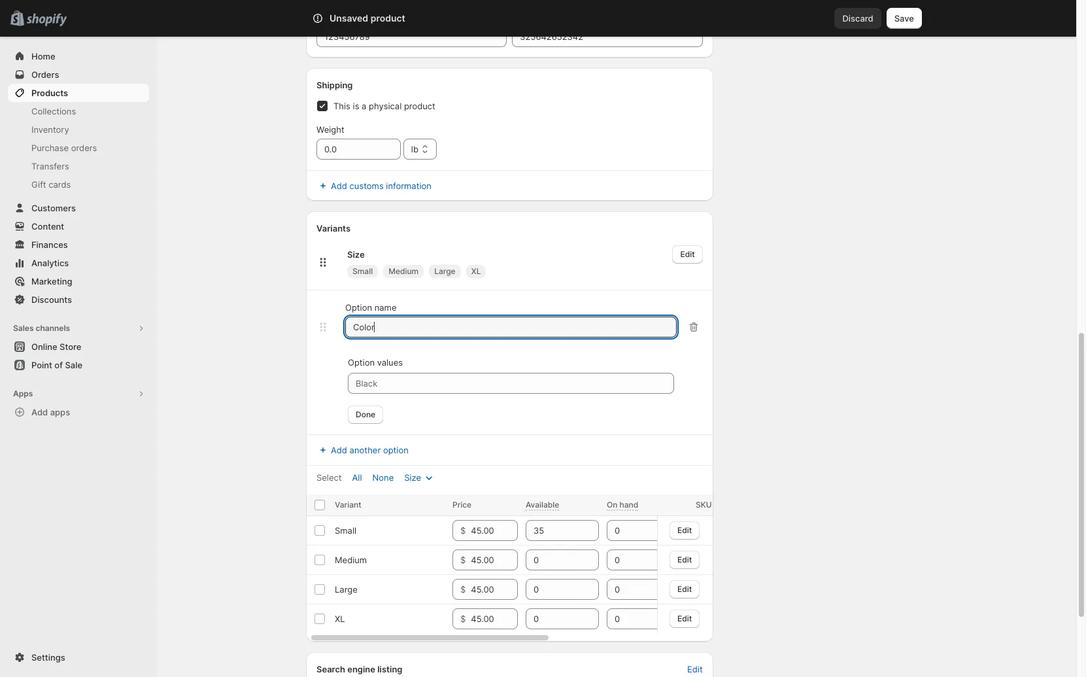Task type: describe. For each thing, give the bounding box(es) containing it.
online store
[[31, 342, 81, 352]]

1 horizontal spatial xl
[[472, 266, 481, 276]]

size inside dropdown button
[[405, 472, 421, 483]]

$ for xl
[[461, 614, 466, 624]]

sales channels button
[[8, 319, 149, 338]]

price
[[453, 500, 472, 510]]

select
[[317, 472, 342, 483]]

collections link
[[8, 102, 149, 120]]

add another option
[[331, 445, 409, 455]]

0 vertical spatial product
[[371, 12, 406, 24]]

edit button
[[673, 245, 703, 264]]

finances
[[31, 240, 68, 250]]

option
[[383, 445, 409, 455]]

1 horizontal spatial large
[[435, 266, 456, 276]]

orders link
[[8, 65, 149, 84]]

edit for medium
[[678, 555, 693, 564]]

add for add customs information
[[331, 181, 347, 191]]

$ for medium
[[461, 555, 466, 565]]

options element for xl $ text field
[[335, 614, 345, 624]]

(stock
[[336, 12, 362, 22]]

point
[[31, 360, 52, 370]]

channels
[[36, 323, 70, 333]]

transfers link
[[8, 157, 149, 175]]

unsaved product
[[330, 12, 406, 24]]

marketing link
[[8, 272, 149, 291]]

online
[[31, 342, 57, 352]]

option values
[[348, 357, 403, 368]]

lb
[[412, 144, 419, 154]]

analytics
[[31, 258, 69, 268]]

add customs information button
[[309, 177, 711, 195]]

add for add apps
[[31, 407, 48, 418]]

search engine listing
[[317, 664, 403, 675]]

shopify image
[[26, 14, 67, 27]]

on
[[607, 500, 618, 510]]

save
[[895, 13, 915, 24]]

discounts
[[31, 294, 72, 305]]

content
[[31, 221, 64, 232]]

apps
[[50, 407, 70, 418]]

online store link
[[8, 338, 149, 356]]

home link
[[8, 47, 149, 65]]

$ text field for small
[[471, 520, 518, 541]]

gift
[[31, 179, 46, 190]]

option for option values
[[348, 357, 375, 368]]

a
[[362, 101, 367, 111]]

engine
[[348, 664, 376, 675]]

add for add another option
[[331, 445, 347, 455]]

Material text field
[[346, 317, 677, 338]]

values
[[377, 357, 403, 368]]

name
[[375, 302, 397, 313]]

SKU (Stock Keeping Unit) text field
[[317, 26, 507, 47]]

done button
[[348, 406, 384, 424]]

listing
[[378, 664, 403, 675]]

products link
[[8, 84, 149, 102]]

option name
[[346, 302, 397, 313]]

purchase orders link
[[8, 139, 149, 157]]

analytics link
[[8, 254, 149, 272]]

options element for $ text field associated with large
[[335, 584, 358, 595]]

sale
[[65, 360, 82, 370]]

Barcode (ISBN, UPC, GTIN, etc.) text field
[[513, 26, 703, 47]]

home
[[31, 51, 55, 62]]

apps
[[13, 389, 33, 399]]

inventory link
[[8, 120, 149, 139]]

this
[[334, 101, 351, 111]]

on hand
[[607, 500, 639, 510]]

search for search engine listing
[[317, 664, 345, 675]]

all
[[352, 472, 362, 483]]

options element for small $ text field
[[335, 525, 357, 536]]

sku (stock keeping unit)
[[317, 12, 419, 22]]

customers
[[31, 203, 76, 213]]

edit button for xl
[[670, 610, 701, 628]]

hand
[[620, 500, 639, 510]]

inventory
[[31, 124, 69, 135]]

edit button for small
[[670, 521, 701, 540]]

discard button
[[835, 8, 882, 29]]

all button
[[345, 469, 370, 487]]

size button
[[397, 469, 444, 487]]

cards
[[49, 179, 71, 190]]



Task type: vqa. For each thing, say whether or not it's contained in the screenshot.
SKU (Stock Keeping Unit) TEXT FIELD
yes



Task type: locate. For each thing, give the bounding box(es) containing it.
finances link
[[8, 236, 149, 254]]

edit
[[681, 249, 695, 259], [678, 525, 693, 535], [678, 555, 693, 564], [678, 584, 693, 594], [678, 614, 693, 623], [688, 664, 703, 675]]

Weight text field
[[317, 139, 401, 160]]

marketing
[[31, 276, 72, 287]]

small
[[353, 266, 373, 276], [335, 525, 357, 536]]

1 $ text field from the top
[[471, 520, 518, 541]]

large
[[435, 266, 456, 276], [335, 584, 358, 595]]

purchase
[[31, 143, 69, 153]]

this is a physical product
[[334, 101, 436, 111]]

keeping
[[365, 12, 397, 22]]

add
[[331, 181, 347, 191], [31, 407, 48, 418], [331, 445, 347, 455]]

0 vertical spatial xl
[[472, 266, 481, 276]]

add left "another"
[[331, 445, 347, 455]]

point of sale button
[[0, 356, 157, 374]]

content link
[[8, 217, 149, 236]]

is
[[353, 101, 360, 111]]

$ text field for xl
[[471, 609, 518, 630]]

3 $ text field from the top
[[471, 609, 518, 630]]

product up 'sku (stock keeping unit)' text box
[[371, 12, 406, 24]]

done
[[356, 410, 376, 419]]

options element containing large
[[335, 584, 358, 595]]

product right "physical"
[[404, 101, 436, 111]]

point of sale
[[31, 360, 82, 370]]

online store button
[[0, 338, 157, 356]]

2 options element from the top
[[335, 555, 367, 565]]

of
[[55, 360, 63, 370]]

search
[[370, 13, 398, 24], [317, 664, 345, 675]]

1 $ from the top
[[461, 525, 466, 536]]

1 vertical spatial medium
[[335, 555, 367, 565]]

1 vertical spatial xl
[[335, 614, 345, 624]]

edit for small
[[678, 525, 693, 535]]

$ text field
[[471, 550, 518, 571]]

add left customs
[[331, 181, 347, 191]]

0 vertical spatial medium
[[389, 266, 419, 276]]

2 $ text field from the top
[[471, 579, 518, 600]]

purchase orders
[[31, 143, 97, 153]]

discard
[[843, 13, 874, 24]]

4 options element from the top
[[335, 614, 345, 624]]

options element containing medium
[[335, 555, 367, 565]]

information
[[386, 181, 432, 191]]

4 $ from the top
[[461, 614, 466, 624]]

1 horizontal spatial medium
[[389, 266, 419, 276]]

0 vertical spatial $ text field
[[471, 520, 518, 541]]

option for option name
[[346, 302, 372, 313]]

search left engine
[[317, 664, 345, 675]]

add left apps
[[31, 407, 48, 418]]

edit for xl
[[678, 614, 693, 623]]

point of sale link
[[8, 356, 149, 374]]

1 options element from the top
[[335, 525, 357, 536]]

1 vertical spatial small
[[335, 525, 357, 536]]

0 horizontal spatial sku
[[317, 12, 334, 22]]

3 $ from the top
[[461, 584, 466, 595]]

sku for sku (stock keeping unit)
[[317, 12, 334, 22]]

apps button
[[8, 385, 149, 403]]

0 vertical spatial small
[[353, 266, 373, 276]]

0 vertical spatial add
[[331, 181, 347, 191]]

sales
[[13, 323, 34, 333]]

settings
[[31, 652, 65, 663]]

edit button for medium
[[670, 551, 701, 569]]

Black text field
[[348, 373, 674, 394]]

options element for $ text box
[[335, 555, 367, 565]]

0 horizontal spatial medium
[[335, 555, 367, 565]]

orders
[[71, 143, 97, 153]]

orders
[[31, 69, 59, 80]]

0 vertical spatial option
[[346, 302, 372, 313]]

1 vertical spatial product
[[404, 101, 436, 111]]

options element containing xl
[[335, 614, 345, 624]]

add apps button
[[8, 403, 149, 421]]

0 horizontal spatial xl
[[335, 614, 345, 624]]

option left values on the left bottom of the page
[[348, 357, 375, 368]]

2 vertical spatial add
[[331, 445, 347, 455]]

$ for large
[[461, 584, 466, 595]]

variants
[[317, 223, 351, 234]]

shipping
[[317, 80, 353, 90]]

$ text field for large
[[471, 579, 518, 600]]

options element
[[335, 525, 357, 536], [335, 555, 367, 565], [335, 584, 358, 595], [335, 614, 345, 624]]

0 horizontal spatial size
[[347, 249, 365, 260]]

0 vertical spatial search
[[370, 13, 398, 24]]

None number field
[[526, 520, 580, 541], [607, 520, 661, 541], [526, 550, 580, 571], [607, 550, 661, 571], [526, 579, 580, 600], [607, 579, 661, 600], [526, 609, 580, 630], [607, 609, 661, 630], [526, 520, 580, 541], [607, 520, 661, 541], [526, 550, 580, 571], [607, 550, 661, 571], [526, 579, 580, 600], [607, 579, 661, 600], [526, 609, 580, 630], [607, 609, 661, 630]]

search inside search button
[[370, 13, 398, 24]]

gift cards
[[31, 179, 71, 190]]

1 vertical spatial $ text field
[[471, 579, 518, 600]]

$ text field
[[471, 520, 518, 541], [471, 579, 518, 600], [471, 609, 518, 630]]

medium down variant
[[335, 555, 367, 565]]

0 horizontal spatial search
[[317, 664, 345, 675]]

0 horizontal spatial large
[[335, 584, 358, 595]]

1 vertical spatial size
[[405, 472, 421, 483]]

0 vertical spatial large
[[435, 266, 456, 276]]

options element containing small
[[335, 525, 357, 536]]

physical
[[369, 101, 402, 111]]

discounts link
[[8, 291, 149, 309]]

none
[[373, 472, 394, 483]]

medium up name
[[389, 266, 419, 276]]

store
[[60, 342, 81, 352]]

edit for large
[[678, 584, 693, 594]]

add customs information
[[331, 181, 432, 191]]

gift cards link
[[8, 175, 149, 194]]

small down variant
[[335, 525, 357, 536]]

1 vertical spatial add
[[31, 407, 48, 418]]

variant
[[335, 500, 362, 510]]

size down variants
[[347, 249, 365, 260]]

1 vertical spatial option
[[348, 357, 375, 368]]

transfers
[[31, 161, 69, 171]]

add apps
[[31, 407, 70, 418]]

search for search
[[370, 13, 398, 24]]

weight
[[317, 124, 345, 135]]

1 vertical spatial large
[[335, 584, 358, 595]]

1 vertical spatial search
[[317, 664, 345, 675]]

sales channels
[[13, 323, 70, 333]]

1 horizontal spatial size
[[405, 472, 421, 483]]

1 horizontal spatial sku
[[696, 500, 712, 510]]

0 vertical spatial size
[[347, 249, 365, 260]]

products
[[31, 88, 68, 98]]

edit button
[[670, 521, 701, 540], [670, 551, 701, 569], [670, 580, 701, 598], [670, 610, 701, 628], [680, 660, 711, 677]]

0 vertical spatial sku
[[317, 12, 334, 22]]

$
[[461, 525, 466, 536], [461, 555, 466, 565], [461, 584, 466, 595], [461, 614, 466, 624]]

edit inside dropdown button
[[681, 249, 695, 259]]

available
[[526, 500, 560, 510]]

option
[[346, 302, 372, 313], [348, 357, 375, 368]]

sku
[[317, 12, 334, 22], [696, 500, 712, 510]]

none button
[[365, 469, 402, 487]]

size right none button
[[405, 472, 421, 483]]

customers link
[[8, 199, 149, 217]]

3 options element from the top
[[335, 584, 358, 595]]

option left name
[[346, 302, 372, 313]]

sku for sku
[[696, 500, 712, 510]]

1 vertical spatial sku
[[696, 500, 712, 510]]

edit button for large
[[670, 580, 701, 598]]

product
[[371, 12, 406, 24], [404, 101, 436, 111]]

unsaved
[[330, 12, 369, 24]]

unit)
[[400, 12, 419, 22]]

customs
[[350, 181, 384, 191]]

settings link
[[8, 649, 149, 667]]

size
[[347, 249, 365, 260], [405, 472, 421, 483]]

small up option name
[[353, 266, 373, 276]]

xl
[[472, 266, 481, 276], [335, 614, 345, 624]]

collections
[[31, 106, 76, 116]]

add another option button
[[309, 441, 417, 459]]

1 horizontal spatial search
[[370, 13, 398, 24]]

search button
[[349, 8, 728, 29]]

search left unit)
[[370, 13, 398, 24]]

save button
[[887, 8, 923, 29]]

2 vertical spatial $ text field
[[471, 609, 518, 630]]

$ for small
[[461, 525, 466, 536]]

another
[[350, 445, 381, 455]]

2 $ from the top
[[461, 555, 466, 565]]



